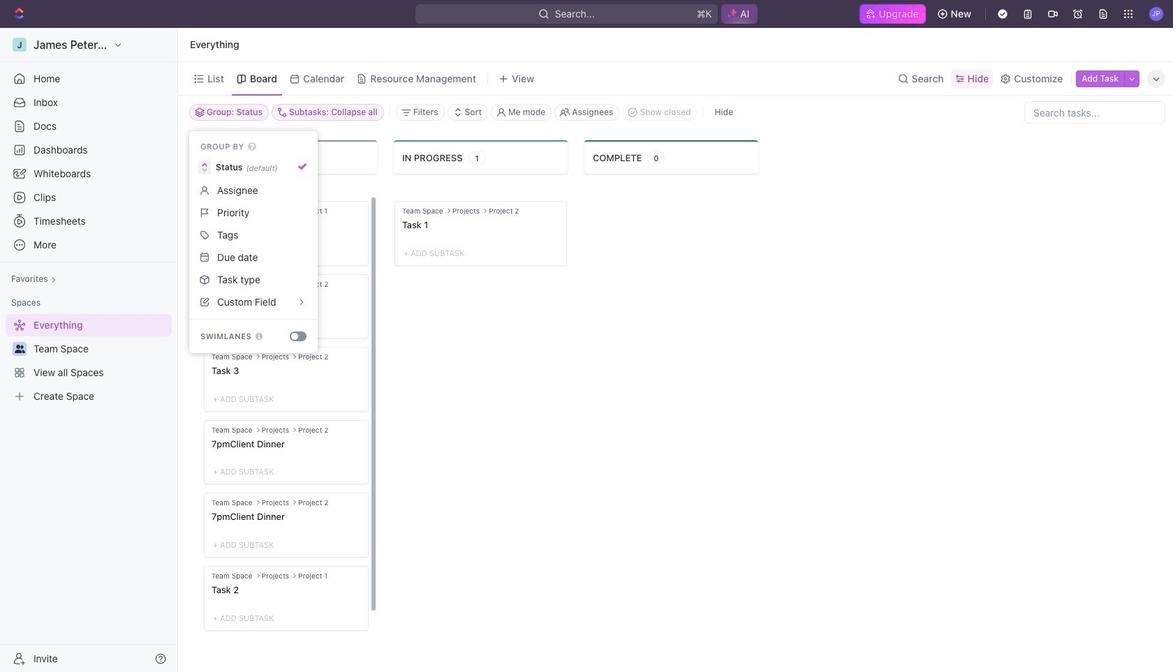 Task type: vqa. For each thing, say whether or not it's contained in the screenshot.
Checked image
yes



Task type: locate. For each thing, give the bounding box(es) containing it.
tree inside sidebar navigation
[[6, 314, 172, 408]]

Search tasks... text field
[[1025, 102, 1165, 123]]

tree
[[6, 314, 172, 408]]

checked element
[[298, 163, 307, 171]]

checked image
[[298, 163, 307, 171]]



Task type: describe. For each thing, give the bounding box(es) containing it.
sidebar navigation
[[0, 28, 178, 673]]



